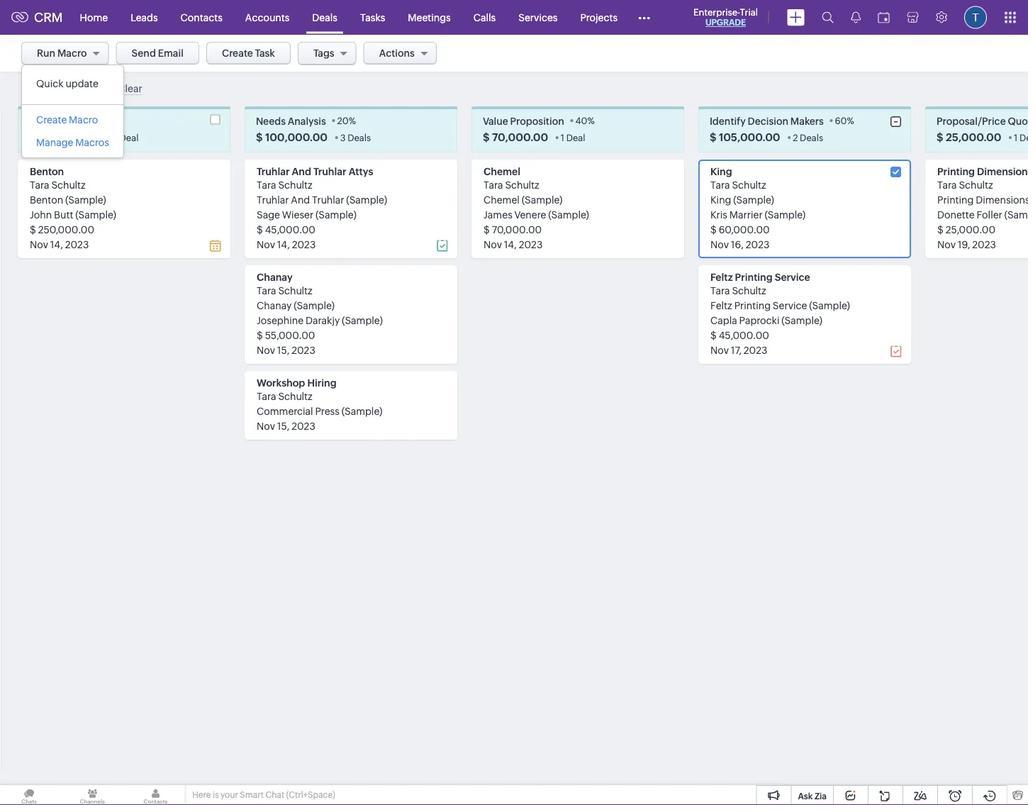 Task type: vqa. For each thing, say whether or not it's contained in the screenshot.
$ 105,000.00 Deals
yes



Task type: describe. For each thing, give the bounding box(es) containing it.
butt
[[54, 209, 73, 220]]

donette foller (samp link
[[938, 209, 1029, 220]]

0 vertical spatial dimensions
[[978, 166, 1029, 177]]

truhlar up the sage wieser (sample) link on the top left of the page
[[312, 194, 344, 205]]

20
[[337, 115, 349, 126]]

profile element
[[956, 0, 996, 34]]

tara inside feltz printing service tara schultz feltz printing service (sample) capla paprocki (sample) $ 45,000.00 nov 17, 2023
[[711, 285, 730, 296]]

signals image
[[851, 11, 861, 23]]

commercial press (sample) link
[[257, 405, 383, 417]]

donette
[[938, 209, 975, 220]]

schultz inside benton tara schultz benton (sample) john butt (sample) $ 250,000.00 nov 14, 2023
[[51, 179, 86, 190]]

venere
[[515, 209, 547, 220]]

accounts
[[245, 12, 290, 23]]

1 for $ 70,000.00
[[561, 132, 565, 143]]

truhlar and truhlar (sample) link
[[257, 194, 387, 205]]

$ inside "truhlar and truhlar attys tara schultz truhlar and truhlar (sample) sage wieser (sample) $ 45,000.00 nov 14, 2023"
[[257, 224, 263, 235]]

60 %
[[835, 115, 855, 126]]

(sample) right marrier
[[765, 209, 806, 220]]

1 printing dimensions link from the top
[[938, 166, 1029, 177]]

truhlar up 'sage'
[[257, 194, 289, 205]]

wieser
[[282, 209, 314, 220]]

tara inside "chanay tara schultz chanay (sample) josephine darakjy (sample) $ 55,000.00 nov 15, 2023"
[[257, 285, 276, 296]]

tags
[[313, 48, 335, 59]]

2023 inside chemel tara schultz chemel (sample) james venere (sample) $ 70,000.00 nov 14, 2023
[[519, 239, 543, 250]]

1 250,000.00 from the top
[[38, 131, 101, 143]]

1 deal for $ 250,000.00
[[114, 132, 139, 143]]

$ 100,000.00
[[256, 131, 328, 143]]

deals link
[[301, 0, 349, 34]]

deal for $ 70,000.00
[[567, 132, 586, 143]]

2023 inside benton tara schultz benton (sample) john butt (sample) $ 250,000.00 nov 14, 2023
[[65, 239, 89, 250]]

$ down "proposal/price"
[[937, 131, 944, 143]]

deals for $ 105,000.00
[[800, 132, 824, 143]]

run macro
[[37, 48, 87, 59]]

chanay (sample) link
[[257, 300, 335, 311]]

2023 inside feltz printing service tara schultz feltz printing service (sample) capla paprocki (sample) $ 45,000.00 nov 17, 2023
[[744, 344, 768, 356]]

% for $ 70,000.00
[[588, 115, 595, 126]]

1 de
[[1015, 132, 1029, 143]]

tara inside workshop hiring tara schultz commercial press (sample) nov 15, 2023
[[257, 390, 276, 402]]

2023 inside workshop hiring tara schultz commercial press (sample) nov 15, 2023
[[292, 420, 316, 432]]

manage
[[36, 137, 73, 148]]

nov inside "truhlar and truhlar attys tara schultz truhlar and truhlar (sample) sage wieser (sample) $ 45,000.00 nov 14, 2023"
[[257, 239, 275, 250]]

printing down 16,
[[735, 271, 773, 283]]

Other Modules field
[[629, 6, 660, 29]]

capla paprocki (sample) link
[[711, 314, 823, 326]]

% for $ 100,000.00
[[349, 115, 356, 126]]

king tara schultz king (sample) kris marrier (sample) $ 60,000.00 nov 16, 2023
[[711, 166, 806, 250]]

0 horizontal spatial deals
[[312, 12, 338, 23]]

macros
[[75, 137, 109, 148]]

printing up donette
[[938, 194, 974, 205]]

ask zia
[[798, 791, 827, 801]]

1 for $ 250,000.00
[[114, 132, 118, 143]]

tara inside king tara schultz king (sample) kris marrier (sample) $ 60,000.00 nov 16, 2023
[[711, 179, 730, 190]]

$ down value
[[483, 131, 490, 143]]

create deal
[[828, 48, 882, 59]]

2 feltz from the top
[[711, 300, 733, 311]]

1 chanay from the top
[[257, 271, 293, 283]]

identify
[[710, 115, 746, 126]]

create macro
[[36, 114, 98, 126]]

create menu element
[[779, 0, 814, 34]]

truhlar down '$ 100,000.00'
[[257, 166, 290, 177]]

25,000.00 inside printing dimensions tara schultz printing dimensions donette foller (samp $ 25,000.00 nov 19, 2023
[[946, 224, 996, 235]]

printing dimensions tara schultz printing dimensions donette foller (samp $ 25,000.00 nov 19, 2023
[[938, 166, 1029, 250]]

$ 25,000.00
[[937, 131, 1002, 143]]

run macro button
[[21, 42, 109, 65]]

value proposition
[[483, 115, 565, 126]]

schultz inside chemel tara schultz chemel (sample) james venere (sample) $ 70,000.00 nov 14, 2023
[[505, 179, 540, 190]]

$ inside benton tara schultz benton (sample) john butt (sample) $ 250,000.00 nov 14, 2023
[[30, 224, 36, 235]]

(sample) up josephine darakjy (sample) link
[[294, 300, 335, 311]]

macro for run macro
[[57, 48, 87, 59]]

nov inside printing dimensions tara schultz printing dimensions donette foller (samp $ 25,000.00 nov 19, 2023
[[938, 239, 956, 250]]

kris marrier (sample) link
[[711, 209, 806, 220]]

14, for benton tara schultz benton (sample) john butt (sample) $ 250,000.00 nov 14, 2023
[[50, 239, 63, 250]]

home
[[80, 12, 108, 23]]

is
[[213, 790, 219, 800]]

create task button
[[206, 42, 291, 65]]

smart
[[240, 790, 264, 800]]

schultz inside feltz printing service tara schultz feltz printing service (sample) capla paprocki (sample) $ 45,000.00 nov 17, 2023
[[732, 285, 767, 296]]

19,
[[958, 239, 971, 250]]

commercial
[[257, 405, 313, 417]]

schultz inside workshop hiring tara schultz commercial press (sample) nov 15, 2023
[[278, 390, 313, 402]]

accounts link
[[234, 0, 301, 34]]

leads
[[131, 12, 158, 23]]

40
[[576, 115, 588, 126]]

2 chanay from the top
[[257, 300, 292, 311]]

press
[[315, 405, 340, 417]]

josephine darakjy (sample) link
[[257, 314, 383, 326]]

truhlar up truhlar and truhlar (sample) link
[[314, 166, 347, 177]]

contacts image
[[127, 785, 185, 805]]

capla
[[711, 314, 738, 326]]

14, inside "truhlar and truhlar attys tara schultz truhlar and truhlar (sample) sage wieser (sample) $ 45,000.00 nov 14, 2023"
[[277, 239, 290, 250]]

john
[[30, 209, 52, 220]]

enterprise-
[[694, 7, 740, 17]]

(sample) down benton (sample) link
[[75, 209, 116, 220]]

contacts
[[181, 12, 223, 23]]

email
[[158, 48, 184, 59]]

workshop hiring link
[[257, 377, 337, 388]]

calendar image
[[878, 12, 890, 23]]

send email button
[[116, 42, 199, 65]]

2023 inside "truhlar and truhlar attys tara schultz truhlar and truhlar (sample) sage wieser (sample) $ 45,000.00 nov 14, 2023"
[[292, 239, 316, 250]]

chanay link
[[257, 271, 293, 283]]

sage
[[257, 209, 280, 220]]

(sample) right venere at the right of the page
[[549, 209, 590, 220]]

3
[[340, 132, 346, 143]]

quick
[[36, 78, 64, 89]]

1 left the record
[[21, 83, 26, 94]]

proposition
[[511, 115, 565, 126]]

your
[[221, 790, 238, 800]]

enterprise-trial upgrade
[[694, 7, 758, 27]]

feltz printing service (sample) link
[[711, 300, 851, 311]]

60,000.00
[[719, 224, 770, 235]]

printing down $ 25,000.00
[[938, 166, 975, 177]]

selected.
[[65, 83, 109, 94]]

schultz inside "truhlar and truhlar attys tara schultz truhlar and truhlar (sample) sage wieser (sample) $ 45,000.00 nov 14, 2023"
[[278, 179, 313, 190]]

0 vertical spatial service
[[775, 271, 811, 283]]

(sample) down truhlar and truhlar (sample) link
[[316, 209, 357, 220]]

$ 105,000.00
[[710, 131, 781, 143]]

paprocki
[[740, 314, 780, 326]]

nov inside "chanay tara schultz chanay (sample) josephine darakjy (sample) $ 55,000.00 nov 15, 2023"
[[257, 344, 275, 356]]

1 deal for $ 70,000.00
[[561, 132, 586, 143]]

benton link
[[30, 166, 64, 177]]

2
[[793, 132, 798, 143]]

macro for create macro
[[69, 114, 98, 126]]

10
[[100, 115, 111, 126]]

james venere (sample) link
[[484, 209, 590, 220]]

schultz inside printing dimensions tara schultz printing dimensions donette foller (samp $ 25,000.00 nov 19, 2023
[[959, 179, 994, 190]]

foller
[[977, 209, 1003, 220]]

(sample) up john butt (sample) link
[[65, 194, 106, 205]]

17,
[[731, 344, 742, 356]]

create for create deal
[[828, 48, 859, 59]]

$ down identify
[[710, 131, 717, 143]]

chat
[[266, 790, 285, 800]]

1 25,000.00 from the top
[[946, 131, 1002, 143]]

$ 250,000.00
[[29, 131, 101, 143]]

tara inside "truhlar and truhlar attys tara schultz truhlar and truhlar (sample) sage wieser (sample) $ 45,000.00 nov 14, 2023"
[[257, 179, 276, 190]]

manage macros
[[36, 137, 109, 148]]

45,000.00 inside "truhlar and truhlar attys tara schultz truhlar and truhlar (sample) sage wieser (sample) $ 45,000.00 nov 14, 2023"
[[265, 224, 316, 235]]

calls link
[[462, 0, 507, 34]]

40 %
[[576, 115, 595, 126]]

task
[[255, 48, 275, 59]]

meetings
[[408, 12, 451, 23]]

1 vertical spatial service
[[773, 300, 808, 311]]

tasks
[[360, 12, 385, 23]]

2 printing dimensions link from the top
[[938, 194, 1029, 205]]

analysis
[[288, 115, 326, 126]]

create menu image
[[787, 9, 805, 26]]

deals for $ 100,000.00
[[348, 132, 371, 143]]



Task type: locate. For each thing, give the bounding box(es) containing it.
15, down the commercial
[[277, 420, 290, 432]]

1 vertical spatial and
[[291, 194, 310, 205]]

schultz up donette foller (samp link
[[959, 179, 994, 190]]

chemel link
[[484, 166, 521, 177]]

1 deal down 40
[[561, 132, 586, 143]]

1 vertical spatial king
[[711, 194, 732, 205]]

and
[[292, 166, 311, 177], [291, 194, 310, 205]]

2023 right the 19,
[[973, 239, 997, 250]]

0 vertical spatial printing dimensions link
[[938, 166, 1029, 177]]

1 vertical spatial chanay
[[257, 300, 292, 311]]

dimensions up the foller
[[976, 194, 1029, 205]]

1 vertical spatial 25,000.00
[[946, 224, 996, 235]]

deal for $ 250,000.00
[[120, 132, 139, 143]]

(sample) up capla paprocki (sample) "link"
[[810, 300, 851, 311]]

nov left the 19,
[[938, 239, 956, 250]]

king up the kris
[[711, 194, 732, 205]]

1 horizontal spatial create
[[222, 48, 253, 59]]

1 actions from the left
[[379, 48, 415, 59]]

service up capla paprocki (sample) "link"
[[773, 300, 808, 311]]

2 70,000.00 from the top
[[492, 224, 542, 235]]

search image
[[822, 11, 834, 23]]

king link
[[711, 166, 733, 177]]

250,000.00
[[38, 131, 101, 143], [38, 224, 94, 235]]

create for create macro
[[36, 114, 67, 126]]

send
[[132, 48, 156, 59]]

deal down 40
[[567, 132, 586, 143]]

14, inside benton tara schultz benton (sample) john butt (sample) $ 250,000.00 nov 14, 2023
[[50, 239, 63, 250]]

schultz
[[51, 179, 86, 190], [278, 179, 313, 190], [505, 179, 540, 190], [732, 179, 767, 190], [959, 179, 994, 190], [278, 285, 313, 296], [732, 285, 767, 296], [278, 390, 313, 402]]

14, for chemel tara schultz chemel (sample) james venere (sample) $ 70,000.00 nov 14, 2023
[[504, 239, 517, 250]]

1 record selected.
[[21, 83, 109, 94]]

marrier
[[730, 209, 763, 220]]

needs analysis
[[256, 115, 326, 126]]

2 25,000.00 from the top
[[946, 224, 996, 235]]

and up wieser
[[291, 194, 310, 205]]

2 horizontal spatial 14,
[[504, 239, 517, 250]]

250,000.00 inside benton tara schultz benton (sample) john butt (sample) $ 250,000.00 nov 14, 2023
[[38, 224, 94, 235]]

0 vertical spatial 25,000.00
[[946, 131, 1002, 143]]

15, inside "chanay tara schultz chanay (sample) josephine darakjy (sample) $ 55,000.00 nov 15, 2023"
[[277, 344, 290, 356]]

nov down james
[[484, 239, 502, 250]]

105,000.00
[[719, 131, 781, 143]]

(sample)
[[65, 194, 106, 205], [346, 194, 387, 205], [522, 194, 563, 205], [734, 194, 775, 205], [75, 209, 116, 220], [316, 209, 357, 220], [549, 209, 590, 220], [765, 209, 806, 220], [294, 300, 335, 311], [810, 300, 851, 311], [342, 314, 383, 326], [782, 314, 823, 326], [342, 405, 383, 417]]

attys
[[349, 166, 373, 177]]

printing dimensions link
[[938, 166, 1029, 177], [938, 194, 1029, 205]]

printing dimensions link down $ 25,000.00
[[938, 166, 1029, 177]]

0 vertical spatial 45,000.00
[[265, 224, 316, 235]]

signals element
[[843, 0, 870, 35]]

makers
[[791, 115, 824, 126]]

chemel up 'chemel (sample)' link
[[484, 166, 521, 177]]

nov inside workshop hiring tara schultz commercial press (sample) nov 15, 2023
[[257, 420, 275, 432]]

0 horizontal spatial create
[[36, 114, 67, 126]]

0 vertical spatial chanay
[[257, 271, 293, 283]]

0 vertical spatial 250,000.00
[[38, 131, 101, 143]]

$ inside chemel tara schultz chemel (sample) james venere (sample) $ 70,000.00 nov 14, 2023
[[484, 224, 490, 235]]

1
[[21, 83, 26, 94], [114, 132, 118, 143], [561, 132, 565, 143], [1015, 132, 1018, 143]]

70,000.00 down value proposition
[[492, 131, 549, 143]]

nov down the commercial
[[257, 420, 275, 432]]

(ctrl+space)
[[286, 790, 335, 800]]

create task
[[222, 48, 275, 59]]

2 actions from the left
[[949, 48, 984, 59]]

create deal button
[[813, 42, 896, 65]]

1 benton from the top
[[30, 166, 64, 177]]

2 % from the left
[[588, 115, 595, 126]]

nov inside feltz printing service tara schultz feltz printing service (sample) capla paprocki (sample) $ 45,000.00 nov 17, 2023
[[711, 344, 729, 356]]

$ left "manage"
[[29, 131, 36, 143]]

schultz up king (sample) link
[[732, 179, 767, 190]]

create inside create task button
[[222, 48, 253, 59]]

3 14, from the left
[[504, 239, 517, 250]]

truhlar and truhlar attys tara schultz truhlar and truhlar (sample) sage wieser (sample) $ 45,000.00 nov 14, 2023
[[257, 166, 387, 250]]

nov inside benton tara schultz benton (sample) john butt (sample) $ 250,000.00 nov 14, 2023
[[30, 239, 48, 250]]

deal right macros
[[120, 132, 139, 143]]

1 feltz from the top
[[711, 271, 733, 283]]

20 %
[[337, 115, 356, 126]]

crm
[[34, 10, 63, 25]]

search element
[[814, 0, 843, 35]]

25,000.00 down "proposal/price"
[[946, 131, 1002, 143]]

2023 down 55,000.00
[[292, 344, 316, 356]]

(sample) inside workshop hiring tara schultz commercial press (sample) nov 15, 2023
[[342, 405, 383, 417]]

stageview
[[21, 85, 78, 97]]

de
[[1020, 132, 1029, 143]]

nov
[[30, 239, 48, 250], [257, 239, 275, 250], [484, 239, 502, 250], [711, 239, 729, 250], [938, 239, 956, 250], [257, 344, 275, 356], [711, 344, 729, 356], [257, 420, 275, 432]]

kris
[[711, 209, 728, 220]]

deals
[[312, 12, 338, 23], [348, 132, 371, 143], [800, 132, 824, 143]]

2 horizontal spatial deal
[[861, 48, 882, 59]]

1 vertical spatial 15,
[[277, 420, 290, 432]]

nov down 55,000.00
[[257, 344, 275, 356]]

nov left 16,
[[711, 239, 729, 250]]

1 vertical spatial feltz
[[711, 300, 733, 311]]

tara up capla on the right top of the page
[[711, 285, 730, 296]]

1 1 deal from the left
[[114, 132, 139, 143]]

14, down wieser
[[277, 239, 290, 250]]

2 15, from the top
[[277, 420, 290, 432]]

55,000.00
[[265, 329, 315, 341]]

0 vertical spatial benton
[[30, 166, 64, 177]]

2 horizontal spatial %
[[847, 115, 855, 126]]

1 vertical spatial 45,000.00
[[719, 329, 770, 341]]

1 horizontal spatial 14,
[[277, 239, 290, 250]]

macro inside button
[[57, 48, 87, 59]]

feltz printing service link
[[711, 271, 811, 283]]

zia
[[815, 791, 827, 801]]

nov inside chemel tara schultz chemel (sample) james venere (sample) $ 70,000.00 nov 14, 2023
[[484, 239, 502, 250]]

45,000.00 inside feltz printing service tara schultz feltz printing service (sample) capla paprocki (sample) $ 45,000.00 nov 17, 2023
[[719, 329, 770, 341]]

upgrade
[[706, 18, 746, 27]]

create for create task
[[222, 48, 253, 59]]

14, inside chemel tara schultz chemel (sample) james venere (sample) $ 70,000.00 nov 14, 2023
[[504, 239, 517, 250]]

0 vertical spatial and
[[292, 166, 311, 177]]

2 horizontal spatial create
[[828, 48, 859, 59]]

14,
[[50, 239, 63, 250], [277, 239, 290, 250], [504, 239, 517, 250]]

decision
[[748, 115, 789, 126]]

1 horizontal spatial 1 deal
[[561, 132, 586, 143]]

1 vertical spatial dimensions
[[976, 194, 1029, 205]]

$ down james
[[484, 224, 490, 235]]

0 horizontal spatial actions
[[379, 48, 415, 59]]

tara up 'sage'
[[257, 179, 276, 190]]

benton
[[30, 166, 64, 177], [30, 194, 63, 205]]

identify decision makers
[[710, 115, 824, 126]]

benton (sample) link
[[30, 194, 106, 205]]

45,000.00
[[265, 224, 316, 235], [719, 329, 770, 341]]

2 14, from the left
[[277, 239, 290, 250]]

benton down "manage"
[[30, 166, 64, 177]]

1 left de
[[1015, 132, 1018, 143]]

here is your smart chat (ctrl+space)
[[192, 790, 335, 800]]

$ inside king tara schultz king (sample) kris marrier (sample) $ 60,000.00 nov 16, 2023
[[711, 224, 717, 235]]

king up king (sample) link
[[711, 166, 733, 177]]

benton up john
[[30, 194, 63, 205]]

home link
[[69, 0, 119, 34]]

2 king from the top
[[711, 194, 732, 205]]

qualification
[[29, 115, 89, 126]]

0 horizontal spatial 45,000.00
[[265, 224, 316, 235]]

printing
[[938, 166, 975, 177], [938, 194, 974, 205], [735, 271, 773, 283], [735, 300, 771, 311]]

45,000.00 down wieser
[[265, 224, 316, 235]]

0 vertical spatial feltz
[[711, 271, 733, 283]]

schultz up chanay (sample) link
[[278, 285, 313, 296]]

100,000.00
[[265, 131, 328, 143]]

contacts link
[[169, 0, 234, 34]]

0 vertical spatial 70,000.00
[[492, 131, 549, 143]]

0 vertical spatial macro
[[57, 48, 87, 59]]

70,000.00 inside chemel tara schultz chemel (sample) james venere (sample) $ 70,000.00 nov 14, 2023
[[492, 224, 542, 235]]

$ down 'sage'
[[257, 224, 263, 235]]

create inside create deal button
[[828, 48, 859, 59]]

feltz
[[711, 271, 733, 283], [711, 300, 733, 311]]

0 horizontal spatial deal
[[120, 132, 139, 143]]

chanay up josephine
[[257, 300, 292, 311]]

25,000.00 up the 19,
[[946, 224, 996, 235]]

1 horizontal spatial deal
[[567, 132, 586, 143]]

schultz down feltz printing service link
[[732, 285, 767, 296]]

chemel tara schultz chemel (sample) james venere (sample) $ 70,000.00 nov 14, 2023
[[484, 166, 590, 250]]

tara inside printing dimensions tara schultz printing dimensions donette foller (samp $ 25,000.00 nov 19, 2023
[[938, 179, 957, 190]]

1 vertical spatial 70,000.00
[[492, 224, 542, 235]]

1 15, from the top
[[277, 344, 290, 356]]

tara down king link
[[711, 179, 730, 190]]

clear
[[118, 83, 142, 94]]

1 deal right macros
[[114, 132, 139, 143]]

king
[[711, 166, 733, 177], [711, 194, 732, 205]]

tara down the benton link
[[30, 179, 49, 190]]

workshop hiring tara schultz commercial press (sample) nov 15, 2023
[[257, 377, 383, 432]]

2023 inside king tara schultz king (sample) kris marrier (sample) $ 60,000.00 nov 16, 2023
[[746, 239, 770, 250]]

70,000.00 down venere at the right of the page
[[492, 224, 542, 235]]

create
[[222, 48, 253, 59], [828, 48, 859, 59], [36, 114, 67, 126]]

proposal/price quot
[[937, 115, 1029, 126]]

schultz down truhlar and truhlar attys link
[[278, 179, 313, 190]]

% up 3 deals
[[349, 115, 356, 126]]

(sample) right darakjy
[[342, 314, 383, 326]]

0 horizontal spatial 14,
[[50, 239, 63, 250]]

printing up paprocki
[[735, 300, 771, 311]]

45,000.00 up 17, at the top of the page
[[719, 329, 770, 341]]

1 horizontal spatial actions
[[949, 48, 984, 59]]

trial
[[740, 7, 758, 17]]

projects link
[[569, 0, 629, 34]]

2023 down the sage wieser (sample) link on the top left of the page
[[292, 239, 316, 250]]

70,000.00
[[492, 131, 549, 143], [492, 224, 542, 235]]

sage wieser (sample) link
[[257, 209, 357, 220]]

0 horizontal spatial %
[[349, 115, 356, 126]]

1 vertical spatial benton
[[30, 194, 63, 205]]

deals right 2
[[800, 132, 824, 143]]

channels image
[[63, 785, 122, 805]]

nov down 'sage'
[[257, 239, 275, 250]]

meetings link
[[397, 0, 462, 34]]

1 14, from the left
[[50, 239, 63, 250]]

(sample) up kris marrier (sample) link
[[734, 194, 775, 205]]

actions
[[379, 48, 415, 59], [949, 48, 984, 59]]

services
[[519, 12, 558, 23]]

1 horizontal spatial 45,000.00
[[719, 329, 770, 341]]

1 70,000.00 from the top
[[492, 131, 549, 143]]

(sample) down attys
[[346, 194, 387, 205]]

deal inside button
[[861, 48, 882, 59]]

nov left 17, at the top of the page
[[711, 344, 729, 356]]

2 1 deal from the left
[[561, 132, 586, 143]]

tara down chemel 'link'
[[484, 179, 503, 190]]

deal
[[861, 48, 882, 59], [120, 132, 139, 143], [567, 132, 586, 143]]

proposal/price
[[937, 115, 1006, 126]]

15,
[[277, 344, 290, 356], [277, 420, 290, 432]]

15, inside workshop hiring tara schultz commercial press (sample) nov 15, 2023
[[277, 420, 290, 432]]

macro
[[57, 48, 87, 59], [69, 114, 98, 126]]

2 chemel from the top
[[484, 194, 520, 205]]

chemel up james
[[484, 194, 520, 205]]

1 king from the top
[[711, 166, 733, 177]]

1 vertical spatial 250,000.00
[[38, 224, 94, 235]]

macro left the 10
[[69, 114, 98, 126]]

create left task
[[222, 48, 253, 59]]

3 % from the left
[[847, 115, 855, 126]]

1 horizontal spatial %
[[588, 115, 595, 126]]

tara down workshop
[[257, 390, 276, 402]]

update
[[66, 78, 99, 89]]

schultz inside "chanay tara schultz chanay (sample) josephine darakjy (sample) $ 55,000.00 nov 15, 2023"
[[278, 285, 313, 296]]

truhlar and truhlar attys link
[[257, 166, 373, 177]]

projects
[[581, 12, 618, 23]]

$ inside feltz printing service tara schultz feltz printing service (sample) capla paprocki (sample) $ 45,000.00 nov 17, 2023
[[711, 329, 717, 341]]

0 vertical spatial 15,
[[277, 344, 290, 356]]

hiring
[[308, 377, 337, 388]]

1 chemel from the top
[[484, 166, 521, 177]]

0 vertical spatial king
[[711, 166, 733, 177]]

2 deals
[[793, 132, 824, 143]]

1 % from the left
[[349, 115, 356, 126]]

chanay
[[257, 271, 293, 283], [257, 300, 292, 311]]

profile image
[[965, 6, 988, 29]]

1 vertical spatial chemel
[[484, 194, 520, 205]]

feltz down 16,
[[711, 271, 733, 283]]

dimensions down 1 de
[[978, 166, 1029, 177]]

2 250,000.00 from the top
[[38, 224, 94, 235]]

deals up the tags
[[312, 12, 338, 23]]

feltz up capla on the right top of the page
[[711, 300, 733, 311]]

tasks link
[[349, 0, 397, 34]]

1 for $ 25,000.00
[[1015, 132, 1018, 143]]

$ down john
[[30, 224, 36, 235]]

darakjy
[[306, 314, 340, 326]]

2023 inside printing dimensions tara schultz printing dimensions donette foller (samp $ 25,000.00 nov 19, 2023
[[973, 239, 997, 250]]

tara inside benton tara schultz benton (sample) john butt (sample) $ 250,000.00 nov 14, 2023
[[30, 179, 49, 190]]

service up feltz printing service (sample) link
[[775, 271, 811, 283]]

% right proposition
[[588, 115, 595, 126]]

create down signals element
[[828, 48, 859, 59]]

(sample) up james venere (sample) link
[[522, 194, 563, 205]]

nov down john
[[30, 239, 48, 250]]

$ down capla on the right top of the page
[[711, 329, 717, 341]]

1 vertical spatial macro
[[69, 114, 98, 126]]

calls
[[474, 12, 496, 23]]

2023 down venere at the right of the page
[[519, 239, 543, 250]]

deals right 3
[[348, 132, 371, 143]]

schultz down workshop hiring link at the top left
[[278, 390, 313, 402]]

(sample) right "press"
[[342, 405, 383, 417]]

actions down profile element
[[949, 48, 984, 59]]

1 right macros
[[114, 132, 118, 143]]

$ down josephine
[[257, 329, 263, 341]]

printing dimensions link up donette foller (samp link
[[938, 194, 1029, 205]]

tara inside chemel tara schultz chemel (sample) james venere (sample) $ 70,000.00 nov 14, 2023
[[484, 179, 503, 190]]

$ inside "chanay tara schultz chanay (sample) josephine darakjy (sample) $ 55,000.00 nov 15, 2023"
[[257, 329, 263, 341]]

1 horizontal spatial deals
[[348, 132, 371, 143]]

service
[[775, 271, 811, 283], [773, 300, 808, 311]]

$ down donette
[[938, 224, 944, 235]]

tara up donette
[[938, 179, 957, 190]]

$ inside printing dimensions tara schultz printing dimensions donette foller (samp $ 25,000.00 nov 19, 2023
[[938, 224, 944, 235]]

$ 70,000.00
[[483, 131, 549, 143]]

nov inside king tara schultz king (sample) kris marrier (sample) $ 60,000.00 nov 16, 2023
[[711, 239, 729, 250]]

2023 inside "chanay tara schultz chanay (sample) josephine darakjy (sample) $ 55,000.00 nov 15, 2023"
[[292, 344, 316, 356]]

2 benton from the top
[[30, 194, 63, 205]]

0 vertical spatial chemel
[[484, 166, 521, 177]]

2 horizontal spatial deals
[[800, 132, 824, 143]]

schultz inside king tara schultz king (sample) kris marrier (sample) $ 60,000.00 nov 16, 2023
[[732, 179, 767, 190]]

$ down needs
[[256, 131, 263, 143]]

actions down tasks "link"
[[379, 48, 415, 59]]

14, down butt
[[50, 239, 63, 250]]

60
[[835, 115, 847, 126]]

chanay up chanay (sample) link
[[257, 271, 293, 283]]

15, down 55,000.00
[[277, 344, 290, 356]]

0 horizontal spatial 1 deal
[[114, 132, 139, 143]]

(sample) down feltz printing service (sample) link
[[782, 314, 823, 326]]

250,000.00 down butt
[[38, 224, 94, 235]]

james
[[484, 209, 513, 220]]

quick update
[[36, 78, 99, 89]]

2023
[[65, 239, 89, 250], [292, 239, 316, 250], [519, 239, 543, 250], [746, 239, 770, 250], [973, 239, 997, 250], [292, 344, 316, 356], [744, 344, 768, 356], [292, 420, 316, 432]]

chats image
[[0, 785, 58, 805]]

1 down proposition
[[561, 132, 565, 143]]

1 vertical spatial printing dimensions link
[[938, 194, 1029, 205]]



